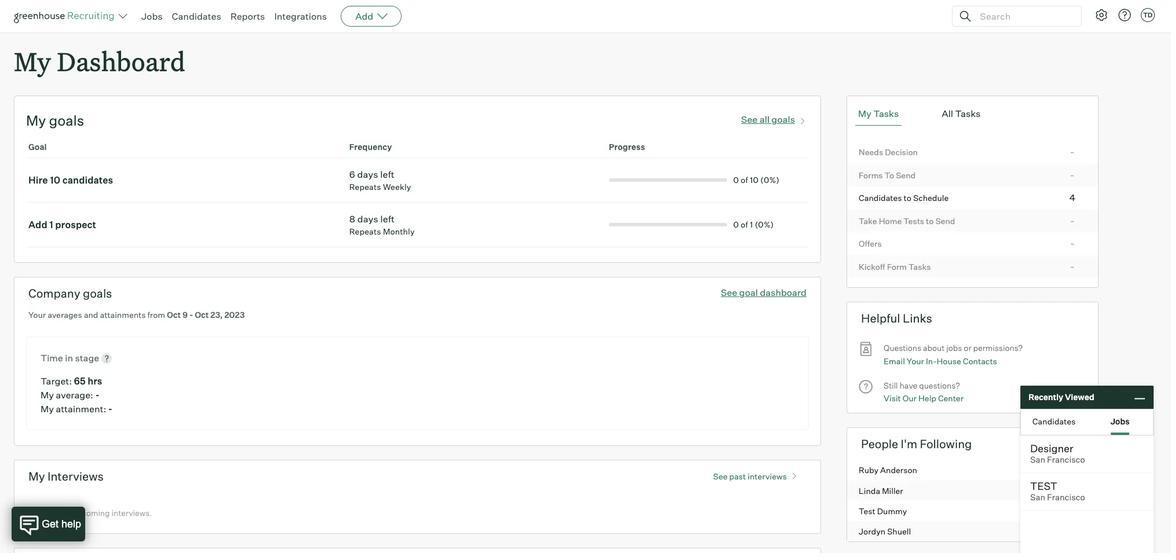 Task type: describe. For each thing, give the bounding box(es) containing it.
francisco for test
[[1048, 493, 1086, 503]]

candidates link
[[172, 10, 221, 22]]

see for my goals
[[742, 114, 758, 125]]

helpful
[[862, 311, 901, 326]]

see all goals
[[742, 114, 795, 125]]

candidates inside tab list
[[1033, 417, 1076, 426]]

tab list for needs decision
[[856, 102, 1091, 126]]

ruby anderson
[[859, 466, 918, 476]]

my dashboard
[[14, 44, 185, 78]]

still
[[884, 381, 898, 391]]

tasks for my tasks
[[874, 108, 899, 120]]

schedule
[[914, 193, 949, 203]]

add for add
[[355, 10, 373, 22]]

progress
[[609, 142, 645, 152]]

23,
[[210, 310, 223, 320]]

my goals
[[26, 112, 84, 129]]

0 for 6 days left
[[734, 175, 739, 185]]

kickoff form tasks
[[859, 262, 931, 272]]

time
[[41, 352, 63, 364]]

dashboard
[[760, 287, 807, 299]]

days for 8
[[358, 213, 379, 225]]

my for my tasks
[[859, 108, 872, 120]]

no
[[61, 508, 71, 518]]

our
[[903, 394, 917, 404]]

0 vertical spatial your
[[28, 310, 46, 320]]

jordyn
[[859, 527, 886, 537]]

your averages and attainments from oct 9 - oct 23, 2023
[[28, 310, 245, 320]]

hrs
[[88, 376, 102, 387]]

designer san francisco
[[1031, 442, 1086, 466]]

add for add 1 prospect
[[28, 219, 47, 231]]

upcoming
[[72, 508, 110, 518]]

forms
[[859, 170, 883, 180]]

target: 65 hrs my average: - my attainment: -
[[41, 376, 113, 415]]

reports
[[231, 10, 265, 22]]

9
[[183, 310, 188, 320]]

to
[[885, 170, 895, 180]]

candidates to schedule
[[859, 193, 949, 203]]

(0%) for 8 days left
[[755, 220, 774, 230]]

reports link
[[231, 10, 265, 22]]

candidates for candidates to schedule
[[859, 193, 902, 203]]

designer
[[1031, 442, 1074, 455]]

target:
[[41, 376, 72, 387]]

dummy
[[878, 507, 908, 517]]

questions about jobs or permissions? email your in-house contacts
[[884, 343, 1023, 366]]

0 vertical spatial to
[[904, 193, 912, 203]]

frequency
[[349, 142, 392, 152]]

miller
[[882, 486, 904, 496]]

email your in-house contacts link
[[884, 355, 998, 368]]

Search text field
[[977, 8, 1071, 25]]

progress bar for 6 days left
[[609, 179, 728, 182]]

see all goals link
[[742, 111, 809, 125]]

dashboard
[[57, 44, 185, 78]]

house
[[937, 356, 962, 366]]

add button
[[341, 6, 402, 27]]

jobs link
[[141, 10, 163, 22]]

1 horizontal spatial 1
[[750, 220, 753, 230]]

test dummy
[[859, 507, 908, 517]]

company goals
[[28, 287, 112, 301]]

tab list for designer
[[1022, 410, 1154, 435]]

6 days left repeats weekly
[[349, 169, 411, 192]]

my for my interviews
[[28, 469, 45, 484]]

test dummy link
[[848, 501, 1099, 521]]

td button
[[1142, 8, 1155, 22]]

jordyn shuell link
[[848, 521, 1099, 542]]

1 horizontal spatial tasks
[[909, 262, 931, 272]]

repeats for 6
[[349, 182, 381, 192]]

of for 6 days left
[[741, 175, 748, 185]]

goal
[[28, 142, 47, 152]]

test san francisco
[[1031, 480, 1086, 503]]

permissions?
[[974, 343, 1023, 353]]

all tasks button
[[939, 102, 984, 126]]

have for questions?
[[900, 381, 918, 391]]

6
[[349, 169, 355, 180]]

integrations link
[[274, 10, 327, 22]]

0 horizontal spatial 1
[[49, 219, 53, 231]]

see for my interviews
[[714, 472, 728, 482]]

weekly
[[383, 182, 411, 192]]

still have questions? visit our help center
[[884, 381, 964, 404]]

my interviews
[[28, 469, 104, 484]]

my tasks button
[[856, 102, 902, 126]]

integrations
[[274, 10, 327, 22]]

all
[[760, 114, 770, 125]]

average:
[[56, 389, 93, 401]]

anderson
[[881, 466, 918, 476]]

linda miller
[[859, 486, 904, 496]]

of for 8 days left
[[741, 220, 748, 230]]

goal
[[740, 287, 758, 299]]

needs
[[859, 147, 884, 157]]

hire
[[28, 175, 48, 186]]

days for 6
[[357, 169, 378, 180]]

you
[[26, 508, 40, 518]]

jordyn shuell
[[859, 527, 911, 537]]

interviews
[[748, 472, 787, 482]]

ruby
[[859, 466, 879, 476]]

following
[[920, 437, 972, 451]]

configure image
[[1095, 8, 1109, 22]]

needs decision
[[859, 147, 918, 157]]

in
[[65, 352, 73, 364]]

td button
[[1139, 6, 1158, 24]]

progress bar for 8 days left
[[609, 223, 728, 227]]



Task type: vqa. For each thing, say whether or not it's contained in the screenshot.


Task type: locate. For each thing, give the bounding box(es) containing it.
1 progress bar from the top
[[609, 179, 728, 182]]

jobs
[[947, 343, 963, 353]]

oct
[[167, 310, 181, 320], [195, 310, 209, 320]]

send down schedule
[[936, 216, 956, 226]]

see goal dashboard link
[[721, 287, 807, 299]]

my tasks
[[859, 108, 899, 120]]

repeats inside the 8 days left repeats monthly
[[349, 227, 381, 237]]

0 vertical spatial repeats
[[349, 182, 381, 192]]

1 vertical spatial progress bar
[[609, 223, 728, 227]]

0 horizontal spatial to
[[904, 193, 912, 203]]

recently
[[1029, 393, 1064, 402]]

1 san from the top
[[1031, 455, 1046, 466]]

your down company
[[28, 310, 46, 320]]

left up weekly
[[380, 169, 395, 180]]

1 horizontal spatial 10
[[750, 175, 759, 185]]

1 vertical spatial san
[[1031, 493, 1046, 503]]

san for test
[[1031, 493, 1046, 503]]

see left "goal" in the bottom right of the page
[[721, 287, 738, 299]]

people i'm following link
[[847, 428, 1099, 460]]

candidates
[[172, 10, 221, 22], [859, 193, 902, 203], [1033, 417, 1076, 426]]

san down the designer san francisco
[[1031, 493, 1046, 503]]

take
[[859, 216, 878, 226]]

0 vertical spatial tab list
[[856, 102, 1091, 126]]

send
[[896, 170, 916, 180], [936, 216, 956, 226]]

repeats down 6
[[349, 182, 381, 192]]

0 horizontal spatial add
[[28, 219, 47, 231]]

repeats for 8
[[349, 227, 381, 237]]

0 vertical spatial candidates
[[172, 10, 221, 22]]

oct left 9
[[167, 310, 181, 320]]

1 days from the top
[[357, 169, 378, 180]]

tasks
[[874, 108, 899, 120], [956, 108, 981, 120], [909, 262, 931, 272]]

days
[[357, 169, 378, 180], [358, 213, 379, 225]]

1 horizontal spatial your
[[907, 356, 925, 366]]

0 vertical spatial add
[[355, 10, 373, 22]]

days right the 8
[[358, 213, 379, 225]]

francisco
[[1048, 455, 1086, 466], [1048, 493, 1086, 503]]

10 up 0 of 1 (0%)
[[750, 175, 759, 185]]

candidates right jobs link
[[172, 10, 221, 22]]

0 vertical spatial 0
[[734, 175, 739, 185]]

attainment:
[[56, 403, 106, 415]]

8 days left repeats monthly
[[349, 213, 415, 237]]

days inside the 8 days left repeats monthly
[[358, 213, 379, 225]]

monthly
[[383, 227, 415, 237]]

oct left 23,
[[195, 310, 209, 320]]

francisco inside the designer san francisco
[[1048, 455, 1086, 466]]

2 left from the top
[[381, 213, 395, 225]]

0 vertical spatial have
[[900, 381, 918, 391]]

see left past
[[714, 472, 728, 482]]

interviews
[[48, 469, 104, 484]]

2 of from the top
[[741, 220, 748, 230]]

2 horizontal spatial tasks
[[956, 108, 981, 120]]

1 vertical spatial tab list
[[1022, 410, 1154, 435]]

test
[[1031, 480, 1058, 493]]

2 vertical spatial see
[[714, 472, 728, 482]]

tasks right all
[[956, 108, 981, 120]]

to right "tests"
[[926, 216, 934, 226]]

1 horizontal spatial oct
[[195, 310, 209, 320]]

have left no
[[42, 508, 60, 518]]

1
[[49, 219, 53, 231], [750, 220, 753, 230]]

0 horizontal spatial oct
[[167, 310, 181, 320]]

time in
[[41, 352, 75, 364]]

have inside still have questions? visit our help center
[[900, 381, 918, 391]]

stage
[[75, 352, 99, 364]]

see goal dashboard
[[721, 287, 807, 299]]

1 horizontal spatial to
[[926, 216, 934, 226]]

francisco down the designer san francisco
[[1048, 493, 1086, 503]]

0 horizontal spatial jobs
[[141, 10, 163, 22]]

(0%) down 0 of 10 (0%)
[[755, 220, 774, 230]]

2 san from the top
[[1031, 493, 1046, 503]]

0 vertical spatial days
[[357, 169, 378, 180]]

left inside the 8 days left repeats monthly
[[381, 213, 395, 225]]

repeats
[[349, 182, 381, 192], [349, 227, 381, 237]]

1 horizontal spatial jobs
[[1111, 417, 1130, 426]]

0 vertical spatial jobs
[[141, 10, 163, 22]]

1 vertical spatial 0
[[734, 220, 739, 230]]

helpful links
[[862, 311, 933, 326]]

1 vertical spatial add
[[28, 219, 47, 231]]

days right 6
[[357, 169, 378, 180]]

recently viewed
[[1029, 393, 1095, 402]]

san inside test san francisco
[[1031, 493, 1046, 503]]

1 francisco from the top
[[1048, 455, 1086, 466]]

1 of from the top
[[741, 175, 748, 185]]

and
[[84, 310, 98, 320]]

1 vertical spatial have
[[42, 508, 60, 518]]

to
[[904, 193, 912, 203], [926, 216, 934, 226]]

candidates
[[62, 175, 113, 186]]

email
[[884, 356, 905, 366]]

2 0 from the top
[[734, 220, 739, 230]]

2 horizontal spatial candidates
[[1033, 417, 1076, 426]]

1 left from the top
[[380, 169, 395, 180]]

repeats inside 6 days left repeats weekly
[[349, 182, 381, 192]]

averages
[[48, 310, 82, 320]]

0
[[734, 175, 739, 185], [734, 220, 739, 230]]

viewed
[[1066, 393, 1095, 402]]

1 vertical spatial left
[[381, 213, 395, 225]]

see past interviews link
[[708, 467, 807, 482]]

see
[[742, 114, 758, 125], [721, 287, 738, 299], [714, 472, 728, 482]]

1 vertical spatial to
[[926, 216, 934, 226]]

10 right hire
[[50, 175, 60, 186]]

center
[[939, 394, 964, 404]]

1 repeats from the top
[[349, 182, 381, 192]]

all
[[942, 108, 954, 120]]

questions?
[[920, 381, 960, 391]]

my for my dashboard
[[14, 44, 51, 78]]

2 vertical spatial candidates
[[1033, 417, 1076, 426]]

san for designer
[[1031, 455, 1046, 466]]

hire 10 candidates
[[28, 175, 113, 186]]

francisco for designer
[[1048, 455, 1086, 466]]

people i'm following
[[862, 437, 972, 451]]

0 horizontal spatial your
[[28, 310, 46, 320]]

francisco inside test san francisco
[[1048, 493, 1086, 503]]

1 vertical spatial send
[[936, 216, 956, 226]]

10
[[50, 175, 60, 186], [750, 175, 759, 185]]

(0%) up 0 of 1 (0%)
[[761, 175, 780, 185]]

candidates down forms to send
[[859, 193, 902, 203]]

0 vertical spatial send
[[896, 170, 916, 180]]

1 left prospect
[[49, 219, 53, 231]]

add inside popup button
[[355, 10, 373, 22]]

san up test
[[1031, 455, 1046, 466]]

0 vertical spatial left
[[380, 169, 395, 180]]

company
[[28, 287, 80, 301]]

jobs
[[141, 10, 163, 22], [1111, 417, 1130, 426]]

1 vertical spatial days
[[358, 213, 379, 225]]

1 vertical spatial of
[[741, 220, 748, 230]]

0 down 0 of 10 (0%)
[[734, 220, 739, 230]]

0 vertical spatial progress bar
[[609, 179, 728, 182]]

tasks right form
[[909, 262, 931, 272]]

tab list containing candidates
[[1022, 410, 1154, 435]]

2 oct from the left
[[195, 310, 209, 320]]

td
[[1144, 11, 1153, 19]]

goals for company goals
[[83, 287, 112, 301]]

tasks up needs decision
[[874, 108, 899, 120]]

send right to
[[896, 170, 916, 180]]

see for company goals
[[721, 287, 738, 299]]

2 days from the top
[[358, 213, 379, 225]]

1 down 0 of 10 (0%)
[[750, 220, 753, 230]]

to up "take home tests to send"
[[904, 193, 912, 203]]

my for my goals
[[26, 112, 46, 129]]

left for 6 days left
[[380, 169, 395, 180]]

tasks for all tasks
[[956, 108, 981, 120]]

add
[[355, 10, 373, 22], [28, 219, 47, 231]]

1 oct from the left
[[167, 310, 181, 320]]

0 vertical spatial (0%)
[[761, 175, 780, 185]]

days inside 6 days left repeats weekly
[[357, 169, 378, 180]]

0 vertical spatial see
[[742, 114, 758, 125]]

1 0 from the top
[[734, 175, 739, 185]]

ruby anderson link
[[848, 460, 1099, 481]]

1 vertical spatial your
[[907, 356, 925, 366]]

0 up 0 of 1 (0%)
[[734, 175, 739, 185]]

i'm
[[901, 437, 918, 451]]

take home tests to send
[[859, 216, 956, 226]]

linda
[[859, 486, 881, 496]]

2 progress bar from the top
[[609, 223, 728, 227]]

8
[[349, 213, 355, 225]]

my inside button
[[859, 108, 872, 120]]

have up our
[[900, 381, 918, 391]]

add 1 prospect
[[28, 219, 96, 231]]

1 vertical spatial see
[[721, 287, 738, 299]]

tab list containing my tasks
[[856, 102, 1091, 126]]

left for 8 days left
[[381, 213, 395, 225]]

about
[[924, 343, 945, 353]]

0 horizontal spatial candidates
[[172, 10, 221, 22]]

0 vertical spatial san
[[1031, 455, 1046, 466]]

(0%) for 6 days left
[[761, 175, 780, 185]]

offers
[[859, 239, 882, 249]]

0 horizontal spatial 10
[[50, 175, 60, 186]]

left up "monthly"
[[381, 213, 395, 225]]

have
[[900, 381, 918, 391], [42, 508, 60, 518]]

all tasks
[[942, 108, 981, 120]]

greenhouse recruiting image
[[14, 9, 118, 23]]

1 vertical spatial repeats
[[349, 227, 381, 237]]

goals for my goals
[[49, 112, 84, 129]]

francisco up test san francisco
[[1048, 455, 1086, 466]]

0 horizontal spatial tasks
[[874, 108, 899, 120]]

have for no
[[42, 508, 60, 518]]

1 vertical spatial francisco
[[1048, 493, 1086, 503]]

goals
[[49, 112, 84, 129], [772, 114, 795, 125], [83, 287, 112, 301]]

your inside questions about jobs or permissions? email your in-house contacts
[[907, 356, 925, 366]]

forms to send
[[859, 170, 916, 180]]

visit our help center link
[[884, 393, 964, 406]]

0 horizontal spatial have
[[42, 508, 60, 518]]

past
[[730, 472, 746, 482]]

0 of 10 (0%)
[[734, 175, 780, 185]]

links
[[903, 311, 933, 326]]

1 vertical spatial jobs
[[1111, 417, 1130, 426]]

left inside 6 days left repeats weekly
[[380, 169, 395, 180]]

help
[[919, 394, 937, 404]]

of up 0 of 1 (0%)
[[741, 175, 748, 185]]

1 horizontal spatial have
[[900, 381, 918, 391]]

see left all
[[742, 114, 758, 125]]

2 repeats from the top
[[349, 227, 381, 237]]

0 for 8 days left
[[734, 220, 739, 230]]

progress bar
[[609, 179, 728, 182], [609, 223, 728, 227]]

1 horizontal spatial add
[[355, 10, 373, 22]]

san
[[1031, 455, 1046, 466], [1031, 493, 1046, 503]]

san inside the designer san francisco
[[1031, 455, 1046, 466]]

contacts
[[963, 356, 998, 366]]

linda miller link
[[848, 481, 1099, 501]]

0 vertical spatial of
[[741, 175, 748, 185]]

0 vertical spatial francisco
[[1048, 455, 1086, 466]]

1 horizontal spatial send
[[936, 216, 956, 226]]

of down 0 of 10 (0%)
[[741, 220, 748, 230]]

decision
[[885, 147, 918, 157]]

1 vertical spatial (0%)
[[755, 220, 774, 230]]

my
[[14, 44, 51, 78], [859, 108, 872, 120], [26, 112, 46, 129], [41, 389, 54, 401], [41, 403, 54, 415], [28, 469, 45, 484]]

1 horizontal spatial candidates
[[859, 193, 902, 203]]

in-
[[926, 356, 937, 366]]

home
[[879, 216, 902, 226]]

tab list
[[856, 102, 1091, 126], [1022, 410, 1154, 435]]

attainments
[[100, 310, 146, 320]]

candidates down recently viewed
[[1033, 417, 1076, 426]]

questions
[[884, 343, 922, 353]]

0 horizontal spatial send
[[896, 170, 916, 180]]

candidates for candidates link
[[172, 10, 221, 22]]

kickoff
[[859, 262, 886, 272]]

your left in-
[[907, 356, 925, 366]]

1 vertical spatial candidates
[[859, 193, 902, 203]]

shuell
[[888, 527, 911, 537]]

2 francisco from the top
[[1048, 493, 1086, 503]]

repeats down the 8
[[349, 227, 381, 237]]



